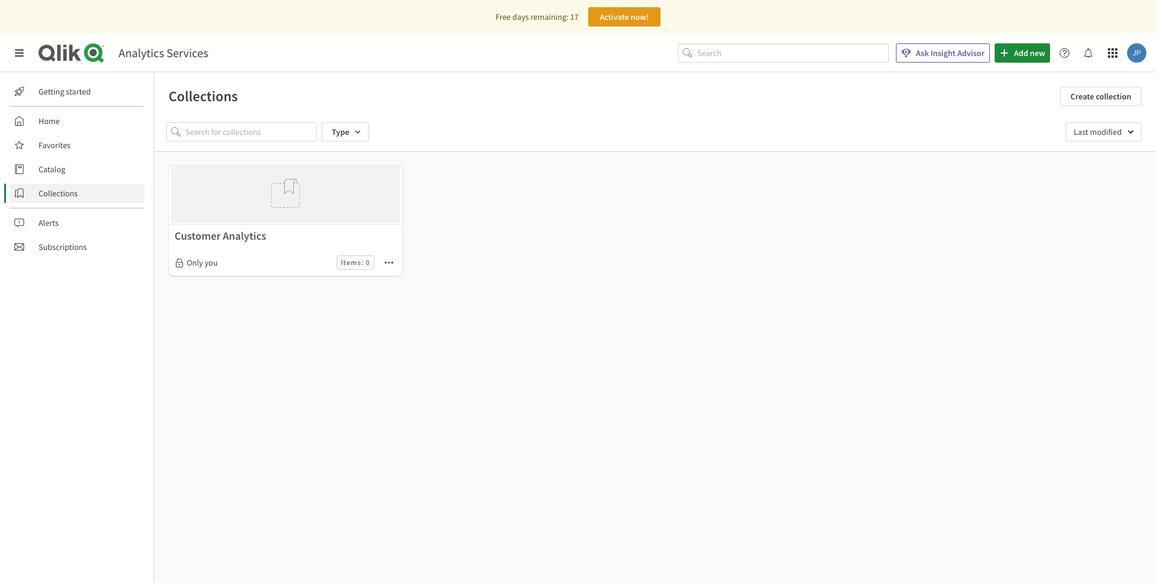 Task type: locate. For each thing, give the bounding box(es) containing it.
customer analytics
[[175, 229, 266, 243]]

getting
[[39, 86, 64, 97]]

analytics services element
[[119, 45, 208, 60]]

0 horizontal spatial collections
[[39, 188, 78, 199]]

free days remaining: 17
[[496, 11, 579, 22]]

analytics services
[[119, 45, 208, 60]]

close sidebar menu image
[[14, 48, 24, 58]]

favorites link
[[10, 136, 145, 155]]

analytics
[[119, 45, 164, 60], [223, 229, 266, 243]]

items: 0
[[341, 258, 370, 267]]

customer
[[175, 229, 221, 243]]

1 horizontal spatial analytics
[[223, 229, 266, 243]]

remaining:
[[531, 11, 569, 22]]

1 vertical spatial analytics
[[223, 229, 266, 243]]

now!
[[631, 11, 649, 22]]

add new
[[1014, 48, 1046, 58]]

last modified
[[1074, 126, 1122, 137]]

only
[[187, 257, 203, 268]]

type button
[[322, 122, 369, 142]]

type
[[332, 126, 349, 137]]

filters region
[[154, 113, 1157, 151]]

0 vertical spatial collections
[[169, 87, 238, 105]]

days
[[513, 11, 529, 22]]

catalog
[[39, 164, 65, 175]]

items:
[[341, 258, 364, 267]]

collections
[[169, 87, 238, 105], [39, 188, 78, 199]]

17
[[570, 11, 579, 22]]

analytics left services
[[119, 45, 164, 60]]

navigation pane element
[[0, 77, 154, 261]]

insight
[[931, 48, 956, 58]]

more actions image
[[384, 258, 394, 268]]

analytics right customer
[[223, 229, 266, 243]]

subscriptions link
[[10, 237, 145, 257]]

activate now! link
[[588, 7, 661, 27]]

create
[[1071, 91, 1095, 102]]

1 vertical spatial collections
[[39, 188, 78, 199]]

collections down catalog
[[39, 188, 78, 199]]

getting started link
[[10, 82, 145, 101]]

catalog link
[[10, 160, 145, 179]]

advisor
[[958, 48, 985, 58]]

ask insight advisor button
[[896, 43, 990, 63]]

0 vertical spatial analytics
[[119, 45, 164, 60]]

0
[[366, 258, 370, 267]]

alerts link
[[10, 213, 145, 233]]

started
[[66, 86, 91, 97]]

create collection button
[[1061, 87, 1142, 106]]

james peterson image
[[1128, 43, 1147, 63]]

0 horizontal spatial analytics
[[119, 45, 164, 60]]

collections down services
[[169, 87, 238, 105]]

1 horizontal spatial collections
[[169, 87, 238, 105]]

collections inside collections link
[[39, 188, 78, 199]]

Search text field
[[698, 43, 889, 63]]



Task type: describe. For each thing, give the bounding box(es) containing it.
alerts
[[39, 217, 59, 228]]

add
[[1014, 48, 1029, 58]]

free
[[496, 11, 511, 22]]

collections link
[[10, 184, 145, 203]]

Last modified field
[[1066, 122, 1142, 142]]

services
[[167, 45, 208, 60]]

you
[[205, 257, 218, 268]]

new
[[1030, 48, 1046, 58]]

add new button
[[995, 43, 1051, 63]]

create collection
[[1071, 91, 1132, 102]]

collection
[[1096, 91, 1132, 102]]

subscriptions
[[39, 242, 87, 252]]

home link
[[10, 111, 145, 131]]

Search for collections text field
[[186, 122, 317, 142]]

ask
[[916, 48, 929, 58]]

ask insight advisor
[[916, 48, 985, 58]]

getting started
[[39, 86, 91, 97]]

modified
[[1090, 126, 1122, 137]]

activate
[[600, 11, 629, 22]]

home
[[39, 116, 60, 126]]

favorites
[[39, 140, 71, 151]]

activate now!
[[600, 11, 649, 22]]

searchbar element
[[678, 43, 889, 63]]

only you
[[187, 257, 218, 268]]

last
[[1074, 126, 1089, 137]]



Task type: vqa. For each thing, say whether or not it's contained in the screenshot.
the James Peterson icon
yes



